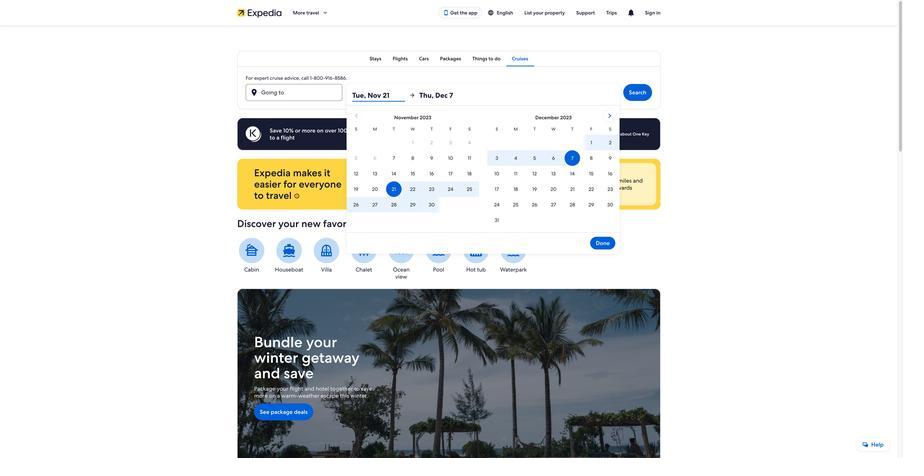 Task type: locate. For each thing, give the bounding box(es) containing it.
and
[[633, 177, 643, 184], [254, 363, 280, 383], [305, 385, 315, 392]]

a left warm-
[[277, 392, 280, 399]]

thu, dec 7 button
[[420, 89, 472, 102]]

list your property link
[[519, 6, 571, 19]]

2 vertical spatial and
[[305, 385, 315, 392]]

cruises link
[[507, 51, 534, 66]]

s right up
[[496, 126, 498, 132]]

0 vertical spatial on
[[317, 127, 324, 134]]

8586.
[[335, 75, 347, 81]]

1 horizontal spatial more
[[302, 127, 316, 134]]

escape
[[321, 392, 339, 399]]

more inside bundle your winter getaway and save package your flight and hotel together to save more on a warm-weather escape this winter.
[[254, 392, 268, 399]]

get for get the app
[[450, 10, 459, 16]]

m left with
[[373, 126, 377, 132]]

2 m from the left
[[514, 126, 518, 132]]

discover
[[237, 217, 276, 230]]

1 horizontal spatial dec
[[436, 91, 448, 100]]

1 horizontal spatial on
[[317, 127, 324, 134]]

app
[[469, 10, 478, 16]]

flight inside save 10% or more on over 100,000 hotels with member prices. also, members save up to 30% when you add a hotel to a flight
[[281, 134, 295, 141]]

a
[[552, 127, 555, 134], [277, 134, 280, 141], [277, 392, 280, 399]]

1 vertical spatial travel
[[266, 189, 292, 202]]

1 vertical spatial hotel
[[526, 177, 540, 184]]

2 w from the left
[[552, 126, 556, 132]]

flight left or
[[281, 134, 295, 141]]

english
[[497, 10, 513, 16]]

bundle for flight
[[487, 177, 505, 184]]

0 vertical spatial get
[[450, 10, 459, 16]]

and up package
[[254, 363, 280, 383]]

getaway
[[302, 348, 360, 367]]

key right "about"
[[642, 131, 650, 137]]

in
[[657, 10, 661, 16]]

more
[[302, 127, 316, 134], [254, 392, 268, 399]]

expedia logo image
[[237, 8, 282, 18]]

1 horizontal spatial get
[[450, 10, 459, 16]]

a left the '10%'
[[277, 134, 280, 141]]

0 vertical spatial travel
[[307, 10, 319, 16]]

2023 for december 2023
[[560, 114, 572, 121]]

7 right -
[[396, 92, 399, 99]]

cars link
[[414, 51, 435, 66]]

to left do
[[489, 55, 494, 62]]

things
[[473, 55, 488, 62]]

miles
[[619, 177, 632, 184]]

1 vertical spatial key
[[601, 184, 611, 191]]

1 s from the left
[[355, 126, 357, 132]]

get alerts if flight prices drop
[[386, 177, 430, 191]]

more inside save 10% or more on over 100,000 hotels with member prices. also, members save up to 30% when you add a hotel to a flight
[[302, 127, 316, 134]]

1 horizontal spatial travel
[[307, 10, 319, 16]]

pool
[[433, 266, 444, 273]]

1 2023 from the left
[[420, 114, 431, 121]]

10%
[[283, 127, 294, 134]]

hotel inside bundle flight + hotel to save
[[526, 177, 540, 184]]

on inside save 10% or more on over 100,000 hotels with member prices. also, members save up to 30% when you add a hotel to a flight
[[317, 127, 324, 134]]

bundle your winter getaway and save main content
[[0, 25, 898, 458]]

2 horizontal spatial and
[[633, 177, 643, 184]]

get left alerts at the left top of the page
[[386, 177, 395, 184]]

chalet
[[356, 266, 372, 273]]

100,000
[[338, 127, 360, 134]]

travel inside expedia makes it easier for everyone to travel
[[266, 189, 292, 202]]

t left 'also,'
[[431, 126, 433, 132]]

bundle inside bundle your winter getaway and save package your flight and hotel together to save more on a warm-weather escape this winter.
[[254, 332, 303, 352]]

key inside earn airline miles and one key rewards
[[601, 184, 611, 191]]

makes
[[293, 166, 322, 179]]

2 2023 from the left
[[560, 114, 572, 121]]

bundle for your
[[254, 332, 303, 352]]

1 t from the left
[[393, 126, 395, 132]]

1 horizontal spatial 2023
[[560, 114, 572, 121]]

s down next month image
[[609, 126, 612, 132]]

more right or
[[302, 127, 316, 134]]

bundle inside bundle flight + hotel to save
[[487, 177, 505, 184]]

nov left -
[[362, 92, 373, 99]]

sign in
[[645, 10, 661, 16]]

w right "add"
[[552, 126, 556, 132]]

one right "about"
[[633, 131, 641, 137]]

travel inside dropdown button
[[307, 10, 319, 16]]

done
[[596, 239, 610, 247]]

save up warm-
[[284, 363, 314, 383]]

s left up
[[469, 126, 471, 132]]

things to do link
[[467, 51, 507, 66]]

916-
[[325, 75, 335, 81]]

2 f from the left
[[591, 126, 593, 132]]

7 right thu,
[[449, 91, 453, 100]]

t left "add"
[[534, 126, 536, 132]]

on inside bundle your winter getaway and save package your flight and hotel together to save more on a warm-weather escape this winter.
[[269, 392, 276, 399]]

flight inside bundle flight + hotel to save
[[507, 177, 520, 184]]

earn airline miles and one key rewards
[[589, 177, 643, 191]]

hot tub button
[[462, 238, 491, 273]]

1 out of 3 element
[[356, 163, 453, 205]]

hotel down december 2023
[[557, 127, 570, 134]]

1 horizontal spatial key
[[642, 131, 650, 137]]

get right leading icon
[[450, 10, 459, 16]]

1 m from the left
[[373, 126, 377, 132]]

f right 'also,'
[[450, 126, 452, 132]]

expedia makes it easier for everyone to travel
[[254, 166, 342, 202]]

see
[[260, 408, 270, 416]]

and right miles
[[633, 177, 643, 184]]

hot
[[466, 266, 476, 273]]

0 horizontal spatial get
[[386, 177, 395, 184]]

sign
[[645, 10, 655, 16]]

your for bundle
[[306, 332, 337, 352]]

to down expedia
[[254, 189, 264, 202]]

2023 up "prices."
[[420, 114, 431, 121]]

stays
[[370, 55, 382, 62]]

0 horizontal spatial and
[[254, 363, 280, 383]]

bundle
[[487, 177, 505, 184], [254, 332, 303, 352]]

on left warm-
[[269, 392, 276, 399]]

search
[[629, 89, 647, 96]]

0 horizontal spatial on
[[269, 392, 276, 399]]

trips
[[606, 10, 617, 16]]

learn about one key link
[[606, 128, 652, 140]]

1 horizontal spatial f
[[591, 126, 593, 132]]

trips link
[[601, 6, 623, 19]]

nov right tue,
[[368, 91, 381, 100]]

cruises
[[512, 55, 529, 62]]

1 horizontal spatial bundle
[[487, 177, 505, 184]]

w left "prices."
[[411, 126, 415, 132]]

see package deals link
[[254, 403, 313, 420]]

on
[[317, 127, 324, 134], [269, 392, 276, 399]]

2023 right december
[[560, 114, 572, 121]]

save left up
[[473, 127, 485, 134]]

winter
[[254, 348, 298, 367]]

1 horizontal spatial one
[[633, 131, 641, 137]]

on left over
[[317, 127, 324, 134]]

expedia
[[254, 166, 291, 179]]

communication center icon image
[[627, 8, 636, 17]]

0 vertical spatial bundle
[[487, 177, 505, 184]]

800-
[[314, 75, 325, 81]]

m for november 2023
[[373, 126, 377, 132]]

2 out of 3 element
[[458, 163, 555, 205]]

0 horizontal spatial hotel
[[316, 385, 329, 392]]

more up the see
[[254, 392, 268, 399]]

to right up
[[494, 127, 500, 134]]

0 horizontal spatial key
[[601, 184, 611, 191]]

new
[[302, 217, 321, 230]]

1 vertical spatial and
[[254, 363, 280, 383]]

f for november 2023
[[450, 126, 452, 132]]

travel left xsmall image
[[266, 189, 292, 202]]

hotel inside save 10% or more on over 100,000 hotels with member prices. also, members save up to 30% when you add a hotel to a flight
[[557, 127, 570, 134]]

f left learn
[[591, 126, 593, 132]]

small image
[[488, 10, 494, 16]]

3 s from the left
[[496, 126, 498, 132]]

hotel right '+'
[[526, 177, 540, 184]]

7
[[449, 91, 453, 100], [396, 92, 399, 99]]

t down december 2023
[[572, 126, 574, 132]]

0 horizontal spatial 7
[[396, 92, 399, 99]]

1 horizontal spatial hotel
[[526, 177, 540, 184]]

to right '+'
[[541, 177, 546, 184]]

tab list containing stays
[[237, 51, 661, 66]]

0 horizontal spatial one
[[589, 184, 600, 191]]

s left hotels
[[355, 126, 357, 132]]

0 horizontal spatial more
[[254, 392, 268, 399]]

with
[[379, 127, 390, 134]]

m for december 2023
[[514, 126, 518, 132]]

3 t from the left
[[534, 126, 536, 132]]

dec right -
[[384, 92, 394, 99]]

thu,
[[420, 91, 434, 100]]

1 horizontal spatial m
[[514, 126, 518, 132]]

up
[[486, 127, 493, 134]]

2 vertical spatial hotel
[[316, 385, 329, 392]]

flight right if
[[417, 177, 430, 184]]

0 horizontal spatial 2023
[[420, 114, 431, 121]]

travel left trailing image
[[307, 10, 319, 16]]

members
[[447, 127, 472, 134]]

2023
[[420, 114, 431, 121], [560, 114, 572, 121]]

prices
[[386, 184, 401, 191]]

0 horizontal spatial w
[[411, 126, 415, 132]]

save left '+'
[[487, 184, 498, 191]]

1 vertical spatial more
[[254, 392, 268, 399]]

tub
[[477, 266, 486, 273]]

learn about one key
[[609, 131, 650, 137]]

one left airline
[[589, 184, 600, 191]]

your for discover
[[278, 217, 299, 230]]

november 2023
[[395, 114, 431, 121]]

0 vertical spatial more
[[302, 127, 316, 134]]

1 vertical spatial get
[[386, 177, 395, 184]]

1 w from the left
[[411, 126, 415, 132]]

view
[[396, 273, 407, 280]]

hotel left together
[[316, 385, 329, 392]]

expert
[[254, 75, 269, 81]]

to right the this
[[354, 385, 360, 392]]

key right 'earn'
[[601, 184, 611, 191]]

0 horizontal spatial bundle
[[254, 332, 303, 352]]

0 vertical spatial and
[[633, 177, 643, 184]]

1 vertical spatial one
[[589, 184, 600, 191]]

houseboat
[[275, 266, 303, 273]]

one
[[633, 131, 641, 137], [589, 184, 600, 191]]

0 vertical spatial hotel
[[557, 127, 570, 134]]

discover your new favorite stay
[[237, 217, 379, 230]]

1 f from the left
[[450, 126, 452, 132]]

tab list
[[237, 51, 661, 66]]

1 horizontal spatial 21
[[383, 91, 390, 100]]

1 horizontal spatial w
[[552, 126, 556, 132]]

+
[[522, 177, 525, 184]]

also,
[[433, 127, 446, 134]]

t right with
[[393, 126, 395, 132]]

flight up deals
[[290, 385, 303, 392]]

package
[[254, 385, 276, 392]]

and right warm-
[[305, 385, 315, 392]]

f for december 2023
[[591, 126, 593, 132]]

m right 30%
[[514, 126, 518, 132]]

0 horizontal spatial m
[[373, 126, 377, 132]]

get inside get alerts if flight prices drop
[[386, 177, 395, 184]]

search button
[[624, 84, 652, 101]]

waterpark
[[500, 266, 527, 273]]

cars
[[419, 55, 429, 62]]

1 vertical spatial on
[[269, 392, 276, 399]]

dec right thu,
[[436, 91, 448, 100]]

0 horizontal spatial travel
[[266, 189, 292, 202]]

see package deals
[[260, 408, 308, 416]]

travel
[[307, 10, 319, 16], [266, 189, 292, 202]]

list
[[525, 10, 532, 16]]

0 vertical spatial key
[[642, 131, 650, 137]]

to inside bundle flight + hotel to save
[[541, 177, 546, 184]]

2 horizontal spatial hotel
[[557, 127, 570, 134]]

save right the this
[[361, 385, 372, 392]]

1 vertical spatial bundle
[[254, 332, 303, 352]]

to
[[489, 55, 494, 62], [494, 127, 500, 134], [270, 134, 275, 141], [541, 177, 546, 184], [254, 189, 264, 202], [354, 385, 360, 392]]

0 horizontal spatial f
[[450, 126, 452, 132]]

flight left '+'
[[507, 177, 520, 184]]



Task type: describe. For each thing, give the bounding box(es) containing it.
2 t from the left
[[431, 126, 433, 132]]

to inside expedia makes it easier for everyone to travel
[[254, 189, 264, 202]]

0 horizontal spatial 21
[[374, 92, 379, 99]]

easier
[[254, 178, 281, 191]]

w for november
[[411, 126, 415, 132]]

3 out of 3 element
[[559, 163, 657, 205]]

the
[[460, 10, 468, 16]]

houseboat button
[[275, 238, 304, 273]]

to inside things to do link
[[489, 55, 494, 62]]

favorite
[[323, 217, 358, 230]]

4 s from the left
[[609, 126, 612, 132]]

for expert cruise advice, call 1-800-916-8586.
[[246, 75, 347, 81]]

hotels
[[361, 127, 377, 134]]

tue, nov 21
[[352, 91, 390, 100]]

call
[[301, 75, 309, 81]]

advice,
[[284, 75, 300, 81]]

alerts
[[397, 177, 411, 184]]

1 horizontal spatial and
[[305, 385, 315, 392]]

if
[[412, 177, 415, 184]]

previous month image
[[352, 112, 361, 120]]

together
[[330, 385, 353, 392]]

chalet button
[[350, 238, 379, 273]]

save 10% or more on over 100,000 hotels with member prices. also, members save up to 30% when you add a hotel to a flight
[[270, 127, 570, 141]]

a inside bundle your winter getaway and save package your flight and hotel together to save more on a warm-weather escape this winter.
[[277, 392, 280, 399]]

one inside earn airline miles and one key rewards
[[589, 184, 600, 191]]

waterpark button
[[499, 238, 528, 273]]

december 2023
[[536, 114, 572, 121]]

travel sale activities deals image
[[237, 289, 661, 458]]

trailing image
[[322, 10, 329, 16]]

0 horizontal spatial dec
[[384, 92, 394, 99]]

cruise
[[270, 75, 283, 81]]

stays link
[[364, 51, 387, 66]]

w for december
[[552, 126, 556, 132]]

hotel inside bundle your winter getaway and save package your flight and hotel together to save more on a warm-weather escape this winter.
[[316, 385, 329, 392]]

more travel
[[293, 10, 319, 16]]

villa button
[[312, 238, 341, 273]]

flights link
[[387, 51, 414, 66]]

support
[[577, 10, 595, 16]]

november
[[395, 114, 419, 121]]

save inside save 10% or more on over 100,000 hotels with member prices. also, members save up to 30% when you add a hotel to a flight
[[473, 127, 485, 134]]

flight inside bundle your winter getaway and save package your flight and hotel together to save more on a warm-weather escape this winter.
[[290, 385, 303, 392]]

4 t from the left
[[572, 126, 574, 132]]

flight inside get alerts if flight prices drop
[[417, 177, 430, 184]]

your for list
[[533, 10, 544, 16]]

for
[[284, 178, 297, 191]]

airline
[[602, 177, 617, 184]]

1 horizontal spatial 7
[[449, 91, 453, 100]]

earn
[[589, 177, 600, 184]]

add
[[541, 127, 551, 134]]

get for get alerts if flight prices drop
[[386, 177, 395, 184]]

ocean
[[393, 266, 410, 273]]

1-
[[310, 75, 314, 81]]

next month image
[[606, 112, 614, 120]]

30%
[[501, 127, 513, 134]]

when
[[514, 127, 528, 134]]

drop
[[402, 184, 415, 191]]

winter.
[[351, 392, 368, 399]]

to inside bundle your winter getaway and save package your flight and hotel together to save more on a warm-weather escape this winter.
[[354, 385, 360, 392]]

cabin button
[[237, 238, 266, 273]]

it
[[324, 166, 330, 179]]

packages link
[[435, 51, 467, 66]]

rewards
[[612, 184, 633, 191]]

sign in button
[[640, 4, 667, 21]]

leading image
[[443, 10, 449, 16]]

you
[[530, 127, 539, 134]]

tab list inside bundle your winter getaway and save main content
[[237, 51, 661, 66]]

0 vertical spatial one
[[633, 131, 641, 137]]

support link
[[571, 6, 601, 19]]

over
[[325, 127, 337, 134]]

-
[[381, 92, 383, 99]]

learn
[[609, 131, 619, 137]]

about
[[620, 131, 632, 137]]

do
[[495, 55, 501, 62]]

thu, dec 7
[[420, 91, 453, 100]]

december
[[536, 114, 559, 121]]

things to do
[[473, 55, 501, 62]]

cabin
[[244, 266, 259, 273]]

save inside bundle flight + hotel to save
[[487, 184, 498, 191]]

tue,
[[352, 91, 366, 100]]

english button
[[482, 6, 519, 19]]

property
[[545, 10, 565, 16]]

flights
[[393, 55, 408, 62]]

get the app
[[450, 10, 478, 16]]

more
[[293, 10, 305, 16]]

nov 21 - dec 7
[[362, 92, 399, 99]]

for
[[246, 75, 253, 81]]

and inside earn airline miles and one key rewards
[[633, 177, 643, 184]]

a right "add"
[[552, 127, 555, 134]]

done button
[[590, 237, 616, 250]]

xsmall image
[[294, 193, 300, 199]]

member
[[391, 127, 414, 134]]

2 s from the left
[[469, 126, 471, 132]]

to left the '10%'
[[270, 134, 275, 141]]

nov 21 - dec 7 button
[[347, 84, 444, 101]]

packages
[[440, 55, 461, 62]]

ocean view button
[[387, 238, 416, 280]]

villa
[[321, 266, 332, 273]]

everyone
[[299, 178, 342, 191]]

deals
[[294, 408, 308, 416]]

package
[[271, 408, 293, 416]]

2023 for november 2023
[[420, 114, 431, 121]]

or
[[295, 127, 301, 134]]

bundle your winter getaway and save package your flight and hotel together to save more on a warm-weather escape this winter.
[[254, 332, 372, 399]]



Task type: vqa. For each thing, say whether or not it's contained in the screenshot.
IT
yes



